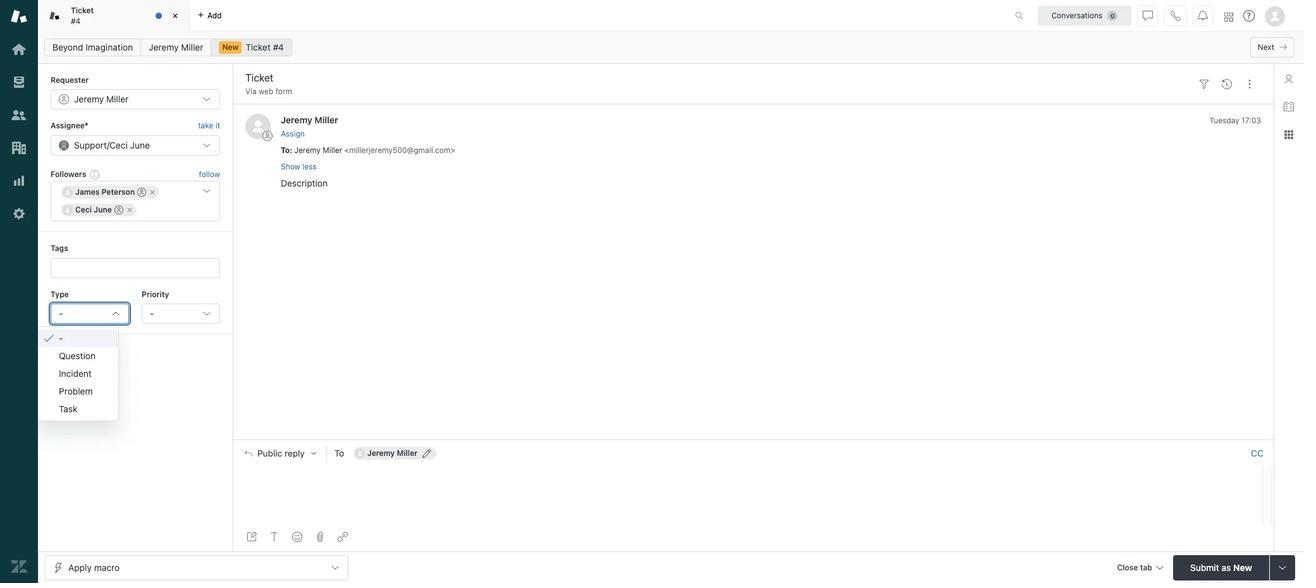 Task type: vqa. For each thing, say whether or not it's contained in the screenshot.
bottommost a
no



Task type: describe. For each thing, give the bounding box(es) containing it.
incident
[[59, 368, 92, 379]]

Subject field
[[243, 70, 1191, 85]]

apps image
[[1284, 130, 1295, 140]]

to for to : jeremy miller <millerjeremy500@gmail.com>
[[281, 145, 290, 155]]

ceci inside assignee* element
[[110, 140, 128, 150]]

tuesday
[[1210, 116, 1240, 126]]

macro
[[94, 562, 120, 573]]

secondary element
[[38, 35, 1305, 60]]

form
[[276, 87, 292, 96]]

ticket #4 inside secondary element
[[246, 42, 284, 53]]

- button for priority
[[142, 304, 220, 324]]

remove image for james peterson
[[149, 189, 156, 196]]

customer context image
[[1284, 74, 1295, 84]]

support
[[74, 140, 107, 150]]

problem option
[[36, 383, 118, 400]]

zendesk products image
[[1225, 12, 1234, 21]]

reply
[[285, 449, 305, 459]]

#4 inside secondary element
[[273, 42, 284, 53]]

miller inside secondary element
[[181, 42, 203, 53]]

show
[[281, 162, 300, 171]]

peterson
[[102, 187, 135, 197]]

draft mode image
[[247, 532, 257, 542]]

to for to
[[335, 448, 344, 459]]

assignee* element
[[51, 135, 220, 156]]

new inside secondary element
[[222, 42, 239, 52]]

imagination
[[86, 42, 133, 53]]

views image
[[11, 74, 27, 90]]

0 horizontal spatial jeremy miller link
[[141, 39, 212, 56]]

- for type
[[59, 308, 63, 319]]

tab
[[1141, 563, 1153, 572]]

jeremy inside secondary element
[[149, 42, 179, 53]]

requester
[[51, 75, 89, 85]]

june inside option
[[94, 205, 112, 215]]

description
[[281, 178, 328, 189]]

apply
[[68, 562, 92, 573]]

- button for type
[[51, 304, 129, 324]]

submit
[[1191, 562, 1220, 573]]

assignee*
[[51, 121, 88, 131]]

zendesk image
[[11, 559, 27, 575]]

take it
[[198, 121, 220, 131]]

17:03
[[1242, 116, 1262, 126]]

take it button
[[198, 120, 220, 133]]

public reply button
[[233, 440, 326, 467]]

add
[[208, 10, 222, 20]]

to : jeremy miller <millerjeremy500@gmail.com>
[[281, 145, 455, 155]]

displays possible ticket submission types image
[[1278, 563, 1288, 573]]

miller inside jeremy miller assign
[[315, 115, 338, 126]]

follow
[[199, 170, 220, 179]]

- for priority
[[150, 308, 154, 319]]

next button
[[1251, 37, 1295, 58]]

as
[[1222, 562, 1231, 573]]

cc
[[1252, 448, 1264, 459]]

add attachment image
[[315, 532, 325, 542]]

:
[[290, 145, 293, 155]]

june inside assignee* element
[[130, 140, 150, 150]]

jeremy right "millerjeremy500@gmail.com" icon at the left bottom of page
[[367, 449, 395, 458]]

add link (cmd k) image
[[338, 532, 348, 542]]

millerjeremy500@gmail.com image
[[355, 449, 365, 459]]

followers element
[[51, 181, 220, 222]]

via
[[245, 87, 257, 96]]

apply macro
[[68, 562, 120, 573]]

miller inside requester element
[[106, 94, 129, 105]]

ceci june
[[75, 205, 112, 215]]

Tags field
[[60, 262, 208, 274]]

- option
[[36, 329, 118, 347]]

admin image
[[11, 206, 27, 222]]

followers
[[51, 169, 86, 179]]

ticket actions image
[[1245, 79, 1255, 89]]

hide composer image
[[748, 435, 759, 445]]

<millerjeremy500@gmail.com>
[[345, 145, 455, 155]]

close tab
[[1118, 563, 1153, 572]]

less
[[303, 162, 317, 171]]

add button
[[190, 0, 229, 31]]

close image
[[169, 9, 182, 22]]

tuesday 17:03
[[1210, 116, 1262, 126]]

james.peterson1902@gmail.com image
[[63, 187, 73, 198]]

miller down jeremy miller assign
[[323, 145, 342, 155]]



Task type: locate. For each thing, give the bounding box(es) containing it.
- down type
[[59, 308, 63, 319]]

ticket #4 inside tab
[[71, 6, 94, 26]]

0 vertical spatial to
[[281, 145, 290, 155]]

public reply
[[258, 449, 305, 459]]

0 vertical spatial ticket
[[71, 6, 94, 15]]

ticket #4 up beyond imagination
[[71, 6, 94, 26]]

get help image
[[1244, 10, 1255, 22]]

1 horizontal spatial to
[[335, 448, 344, 459]]

- down priority
[[150, 308, 154, 319]]

jeremy miller
[[149, 42, 203, 53], [74, 94, 129, 105], [367, 449, 418, 458]]

junececi7@gmail.com image
[[63, 205, 73, 215]]

jeremy miller right "millerjeremy500@gmail.com" icon at the left bottom of page
[[367, 449, 418, 458]]

public
[[258, 449, 282, 459]]

show less button
[[281, 161, 317, 173]]

jeremy miller down requester
[[74, 94, 129, 105]]

tab containing ticket
[[38, 0, 190, 32]]

0 vertical spatial #4
[[71, 16, 80, 26]]

0 horizontal spatial remove image
[[126, 206, 133, 214]]

#4
[[71, 16, 80, 26], [273, 42, 284, 53]]

it
[[216, 121, 220, 131]]

june right the /
[[130, 140, 150, 150]]

0 horizontal spatial to
[[281, 145, 290, 155]]

remove image for ceci june
[[126, 206, 133, 214]]

beyond
[[53, 42, 83, 53]]

user is an agent image
[[114, 206, 123, 215]]

1 vertical spatial new
[[1234, 562, 1253, 573]]

-
[[59, 308, 63, 319], [150, 308, 154, 319], [59, 333, 63, 343]]

type
[[51, 290, 69, 299]]

1 horizontal spatial ticket
[[246, 42, 271, 53]]

assign
[[281, 129, 305, 138]]

0 horizontal spatial ticket #4
[[71, 6, 94, 26]]

ceci june option
[[61, 204, 136, 216]]

web
[[259, 87, 274, 96]]

#4 up beyond
[[71, 16, 80, 26]]

type list box
[[35, 326, 119, 421]]

jeremy miller link up assign
[[281, 115, 338, 126]]

close tab button
[[1112, 555, 1169, 582]]

0 vertical spatial ticket #4
[[71, 6, 94, 26]]

jeremy miller link
[[141, 39, 212, 56], [281, 115, 338, 126]]

filter image
[[1200, 79, 1210, 89]]

ticket #4 up the web
[[246, 42, 284, 53]]

incident option
[[36, 365, 118, 383]]

1 vertical spatial ticket
[[246, 42, 271, 53]]

jeremy right :
[[295, 145, 321, 155]]

remove image right user is an agent image
[[126, 206, 133, 214]]

close
[[1118, 563, 1139, 572]]

ticket
[[71, 6, 94, 15], [246, 42, 271, 53]]

june
[[130, 140, 150, 150], [94, 205, 112, 215]]

1 horizontal spatial #4
[[273, 42, 284, 53]]

remove image inside ceci june option
[[126, 206, 133, 214]]

question
[[59, 350, 96, 361]]

info on adding followers image
[[90, 170, 100, 180]]

customers image
[[11, 107, 27, 123]]

- up the question
[[59, 333, 63, 343]]

new down add dropdown button
[[222, 42, 239, 52]]

0 vertical spatial new
[[222, 42, 239, 52]]

problem
[[59, 386, 93, 396]]

to
[[281, 145, 290, 155], [335, 448, 344, 459]]

0 horizontal spatial - button
[[51, 304, 129, 324]]

jeremy down close image
[[149, 42, 179, 53]]

#4 inside the ticket #4
[[71, 16, 80, 26]]

jeremy up assign
[[281, 115, 312, 126]]

0 horizontal spatial june
[[94, 205, 112, 215]]

#4 up form
[[273, 42, 284, 53]]

remove image right user is an agent icon
[[149, 189, 156, 196]]

tab
[[38, 0, 190, 32]]

james
[[75, 187, 100, 197]]

jeremy miller for to
[[367, 449, 418, 458]]

tags
[[51, 244, 68, 253]]

new
[[222, 42, 239, 52], [1234, 562, 1253, 573]]

2 - button from the left
[[142, 304, 220, 324]]

jeremy miller for requester
[[74, 94, 129, 105]]

1 horizontal spatial remove image
[[149, 189, 156, 196]]

ticket up via
[[246, 42, 271, 53]]

ticket inside secondary element
[[246, 42, 271, 53]]

0 horizontal spatial jeremy miller
[[74, 94, 129, 105]]

1 vertical spatial jeremy miller link
[[281, 115, 338, 126]]

ticket inside tab
[[71, 6, 94, 15]]

0 horizontal spatial #4
[[71, 16, 80, 26]]

knowledge image
[[1284, 102, 1295, 112]]

- inside option
[[59, 333, 63, 343]]

requester element
[[51, 89, 220, 110]]

0 horizontal spatial new
[[222, 42, 239, 52]]

james peterson option
[[61, 186, 159, 199]]

1 horizontal spatial jeremy miller link
[[281, 115, 338, 126]]

june left user is an agent image
[[94, 205, 112, 215]]

0 vertical spatial jeremy miller link
[[141, 39, 212, 56]]

task option
[[36, 400, 118, 418]]

Tuesday 17:03 text field
[[1210, 116, 1262, 126]]

miller
[[181, 42, 203, 53], [106, 94, 129, 105], [315, 115, 338, 126], [323, 145, 342, 155], [397, 449, 418, 458]]

conversations
[[1052, 10, 1103, 20]]

1 horizontal spatial ceci
[[110, 140, 128, 150]]

0 vertical spatial jeremy miller
[[149, 42, 203, 53]]

ceci
[[110, 140, 128, 150], [75, 205, 92, 215]]

task
[[59, 403, 78, 414]]

1 vertical spatial ticket #4
[[246, 42, 284, 53]]

submit as new
[[1191, 562, 1253, 573]]

1 vertical spatial june
[[94, 205, 112, 215]]

ticket up beyond imagination
[[71, 6, 94, 15]]

miller down close image
[[181, 42, 203, 53]]

1 vertical spatial remove image
[[126, 206, 133, 214]]

jeremy inside requester element
[[74, 94, 104, 105]]

follow button
[[199, 169, 220, 180]]

1 vertical spatial to
[[335, 448, 344, 459]]

question option
[[36, 347, 118, 365]]

edit user image
[[423, 449, 432, 458]]

ceci inside option
[[75, 205, 92, 215]]

2 vertical spatial jeremy miller
[[367, 449, 418, 458]]

ceci right support
[[110, 140, 128, 150]]

1 horizontal spatial jeremy miller
[[149, 42, 203, 53]]

jeremy
[[149, 42, 179, 53], [74, 94, 104, 105], [281, 115, 312, 126], [295, 145, 321, 155], [367, 449, 395, 458]]

1 vertical spatial ceci
[[75, 205, 92, 215]]

jeremy miller inside requester element
[[74, 94, 129, 105]]

priority
[[142, 290, 169, 299]]

assign button
[[281, 128, 305, 140]]

1 horizontal spatial new
[[1234, 562, 1253, 573]]

conversations button
[[1038, 5, 1132, 26]]

beyond imagination
[[53, 42, 133, 53]]

jeremy miller inside secondary element
[[149, 42, 203, 53]]

1 - button from the left
[[51, 304, 129, 324]]

jeremy down requester
[[74, 94, 104, 105]]

insert emojis image
[[292, 532, 302, 542]]

- button
[[51, 304, 129, 324], [142, 304, 220, 324]]

to left "millerjeremy500@gmail.com" icon at the left bottom of page
[[335, 448, 344, 459]]

format text image
[[270, 532, 280, 542]]

miller left edit user image
[[397, 449, 418, 458]]

tabs tab list
[[38, 0, 1002, 32]]

events image
[[1222, 79, 1233, 89]]

next
[[1258, 42, 1275, 52]]

new right as at the bottom right of the page
[[1234, 562, 1253, 573]]

take
[[198, 121, 213, 131]]

miller up less
[[315, 115, 338, 126]]

beyond imagination link
[[44, 39, 141, 56]]

1 vertical spatial jeremy miller
[[74, 94, 129, 105]]

- button up - option
[[51, 304, 129, 324]]

organizations image
[[11, 140, 27, 156]]

0 vertical spatial ceci
[[110, 140, 128, 150]]

remove image
[[149, 189, 156, 196], [126, 206, 133, 214]]

- button down priority
[[142, 304, 220, 324]]

reporting image
[[11, 173, 27, 189]]

jeremy miller down close image
[[149, 42, 203, 53]]

0 vertical spatial june
[[130, 140, 150, 150]]

to up show
[[281, 145, 290, 155]]

support / ceci june
[[74, 140, 150, 150]]

1 horizontal spatial june
[[130, 140, 150, 150]]

notifications image
[[1198, 10, 1208, 21]]

cc button
[[1251, 448, 1264, 459]]

jeremy inside jeremy miller assign
[[281, 115, 312, 126]]

0 vertical spatial remove image
[[149, 189, 156, 196]]

1 horizontal spatial ticket #4
[[246, 42, 284, 53]]

jeremy miller link down close image
[[141, 39, 212, 56]]

button displays agent's chat status as invisible. image
[[1143, 10, 1153, 21]]

/
[[107, 140, 110, 150]]

avatar image
[[245, 114, 271, 139]]

0 horizontal spatial ticket
[[71, 6, 94, 15]]

0 horizontal spatial ceci
[[75, 205, 92, 215]]

show less
[[281, 162, 317, 171]]

1 vertical spatial #4
[[273, 42, 284, 53]]

miller up "support / ceci june"
[[106, 94, 129, 105]]

zendesk support image
[[11, 8, 27, 25]]

jeremy miller assign
[[281, 115, 338, 138]]

james peterson
[[75, 187, 135, 197]]

2 horizontal spatial jeremy miller
[[367, 449, 418, 458]]

ceci right junececi7@gmail.com image
[[75, 205, 92, 215]]

1 horizontal spatial - button
[[142, 304, 220, 324]]

user is an agent image
[[137, 188, 146, 197]]

via web form
[[245, 87, 292, 96]]

ticket #4
[[71, 6, 94, 26], [246, 42, 284, 53]]

main element
[[0, 0, 38, 583]]

get started image
[[11, 41, 27, 58]]



